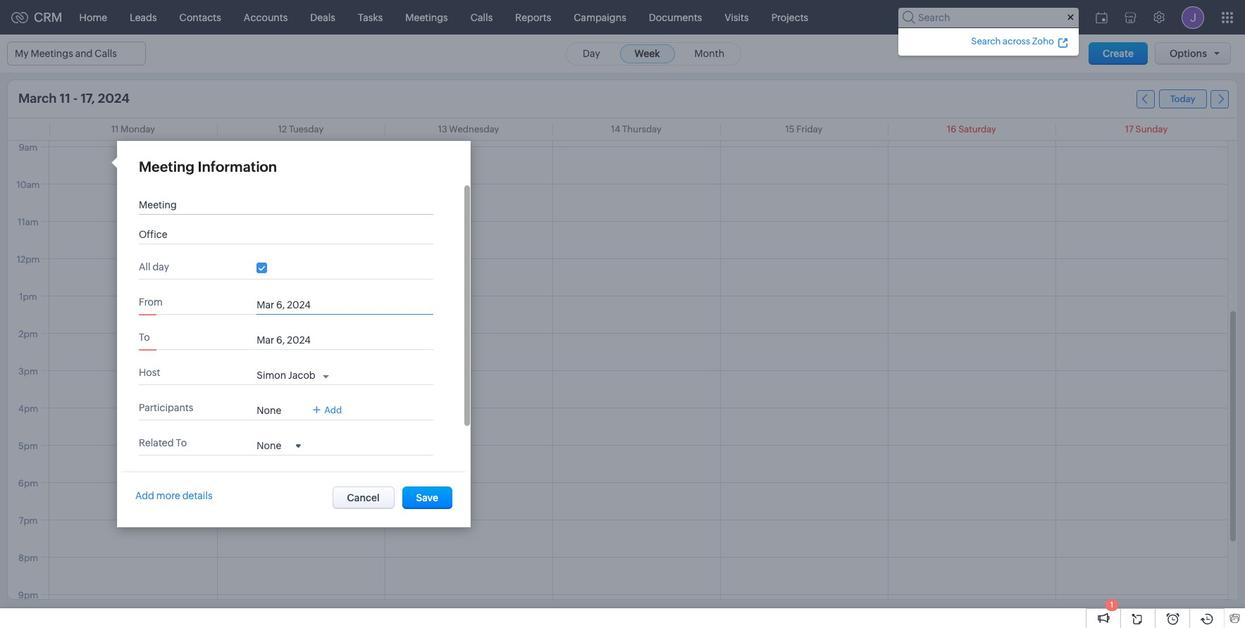 Task type: locate. For each thing, give the bounding box(es) containing it.
26 down 19 at the left bottom of the page
[[300, 457, 310, 466]]

all day
[[139, 262, 169, 273]]

meetings right my
[[31, 48, 73, 59]]

0 horizontal spatial 28
[[328, 367, 337, 376]]

1 horizontal spatial 13
[[438, 124, 448, 135]]

14
[[611, 124, 621, 135], [355, 412, 363, 421]]

participants
[[139, 403, 194, 414]]

0 horizontal spatial 27
[[301, 367, 309, 376]]

3pm
[[18, 367, 38, 377]]

meetings link
[[394, 0, 460, 34]]

1 vertical spatial 26
[[300, 457, 310, 466]]

14 right add link
[[355, 412, 363, 421]]

1 vertical spatial meetings
[[31, 48, 73, 59]]

add
[[324, 405, 342, 416], [135, 491, 154, 502]]

1 horizontal spatial 15
[[786, 124, 795, 135]]

meetings left calls link
[[406, 12, 448, 23]]

1 horizontal spatial 27
[[328, 457, 336, 466]]

0 horizontal spatial 13
[[328, 412, 336, 421]]

to
[[139, 332, 150, 343], [176, 438, 187, 449]]

0 horizontal spatial meetings
[[31, 48, 73, 59]]

1 vertical spatial 15
[[382, 412, 390, 421]]

6pm
[[18, 479, 38, 489]]

0 vertical spatial add
[[324, 405, 342, 416]]

sunday
[[1136, 124, 1168, 135]]

26 down mon
[[273, 367, 283, 376]]

0 horizontal spatial 15
[[382, 412, 390, 421]]

calls
[[471, 12, 493, 23], [95, 48, 117, 59]]

28 up the 4
[[355, 457, 364, 466]]

None button
[[332, 487, 395, 510], [402, 487, 453, 510], [332, 487, 395, 510], [402, 487, 453, 510]]

1 horizontal spatial add
[[324, 405, 342, 416]]

1 vertical spatial calls
[[95, 48, 117, 59]]

27 down tue
[[301, 367, 309, 376]]

11 left 'monday'
[[111, 124, 119, 135]]

13 wednesday
[[438, 124, 499, 135]]

11 monday
[[111, 124, 155, 135]]

to up host
[[139, 332, 150, 343]]

0 vertical spatial 26
[[273, 367, 283, 376]]

deals
[[310, 12, 336, 23]]

1 vertical spatial 12
[[301, 412, 309, 421]]

fri
[[384, 343, 395, 353]]

11 for 11 monday
[[111, 124, 119, 135]]

my meetings and calls
[[15, 48, 117, 59]]

14 thursday
[[611, 124, 662, 135]]

thu
[[356, 343, 372, 353]]

13
[[438, 124, 448, 135], [328, 412, 336, 421]]

0 vertical spatial 16
[[948, 124, 957, 135]]

across
[[1003, 36, 1031, 46]]

0 vertical spatial 14
[[611, 124, 621, 135]]

calls link
[[460, 0, 504, 34]]

1 vertical spatial to
[[176, 438, 187, 449]]

week link
[[620, 44, 675, 63]]

sun
[[431, 343, 447, 353]]

0 vertical spatial 11
[[60, 91, 70, 106]]

11 left -
[[60, 91, 70, 106]]

14 for 14
[[355, 412, 363, 421]]

1 vertical spatial 14
[[355, 412, 363, 421]]

1 horizontal spatial to
[[176, 438, 187, 449]]

1 vertical spatial 13
[[328, 412, 336, 421]]

1 vertical spatial 27
[[328, 457, 336, 466]]

calls left the reports link
[[471, 12, 493, 23]]

visits link
[[714, 0, 761, 34]]

0 horizontal spatial calls
[[95, 48, 117, 59]]

11 up 18
[[275, 412, 281, 421]]

1 horizontal spatial calls
[[471, 12, 493, 23]]

1 vertical spatial 11
[[111, 124, 119, 135]]

simon jacob
[[257, 370, 316, 381]]

27 up 3
[[328, 457, 336, 466]]

calls right and
[[95, 48, 117, 59]]

0 horizontal spatial to
[[139, 332, 150, 343]]

jacob
[[288, 370, 316, 381]]

profile element
[[1174, 0, 1213, 34]]

16 for 16
[[409, 412, 417, 421]]

day
[[153, 262, 169, 273]]

11am
[[18, 217, 39, 228]]

1 horizontal spatial meetings
[[406, 12, 448, 23]]

0 vertical spatial 27
[[301, 367, 309, 376]]

15 left friday
[[786, 124, 795, 135]]

information
[[198, 159, 277, 175]]

mmm d, yyyy text field
[[257, 335, 334, 346]]

0 horizontal spatial 26
[[273, 367, 283, 376]]

12 for 12 tuesday
[[278, 124, 287, 135]]

16 left saturday
[[948, 124, 957, 135]]

tuesday
[[289, 124, 324, 135]]

4pm
[[18, 404, 38, 415]]

tasks
[[358, 12, 383, 23]]

0 vertical spatial 12
[[278, 124, 287, 135]]

12 left tuesday
[[278, 124, 287, 135]]

11
[[60, 91, 70, 106], [111, 124, 119, 135], [275, 412, 281, 421]]

1 vertical spatial add
[[135, 491, 154, 502]]

1 horizontal spatial 12
[[301, 412, 309, 421]]

14 left thursday
[[611, 124, 621, 135]]

16 for 16 saturday
[[948, 124, 957, 135]]

0 horizontal spatial add
[[135, 491, 154, 502]]

0 horizontal spatial 12
[[278, 124, 287, 135]]

campaigns link
[[563, 0, 638, 34]]

0 horizontal spatial 16
[[409, 412, 417, 421]]

-
[[73, 91, 78, 106]]

1 horizontal spatial 16
[[948, 124, 957, 135]]

15 for 15 friday
[[786, 124, 795, 135]]

26
[[273, 367, 283, 376], [300, 457, 310, 466]]

all
[[139, 262, 151, 273]]

month link
[[680, 44, 740, 63]]

Title text field
[[139, 200, 421, 211]]

search across zoho
[[972, 36, 1055, 46]]

accounts
[[244, 12, 288, 23]]

0 horizontal spatial 14
[[355, 412, 363, 421]]

leads
[[130, 12, 157, 23]]

today link
[[1160, 90, 1207, 109]]

1 vertical spatial 28
[[355, 457, 364, 466]]

18
[[274, 435, 282, 443]]

profile image
[[1182, 6, 1205, 29]]

1 horizontal spatial 11
[[111, 124, 119, 135]]

saturday
[[959, 124, 997, 135]]

related to
[[139, 438, 187, 449]]

0 vertical spatial to
[[139, 332, 150, 343]]

2 vertical spatial 11
[[275, 412, 281, 421]]

17,
[[81, 91, 95, 106]]

month
[[695, 48, 725, 59]]

none
[[257, 405, 282, 417]]

16 up 30
[[409, 412, 417, 421]]

Location text field
[[139, 229, 421, 240]]

sat
[[406, 343, 420, 353]]

12
[[278, 124, 287, 135], [301, 412, 309, 421]]

0 vertical spatial 13
[[438, 124, 448, 135]]

17 sunday
[[1126, 124, 1168, 135]]

my
[[15, 48, 29, 59]]

16 saturday
[[948, 124, 997, 135]]

add more details link
[[135, 491, 213, 502]]

tue
[[301, 343, 315, 353]]

9am
[[19, 142, 38, 153]]

1 horizontal spatial 26
[[300, 457, 310, 466]]

15
[[786, 124, 795, 135], [382, 412, 390, 421]]

1 horizontal spatial 28
[[355, 457, 364, 466]]

12 for 12
[[301, 412, 309, 421]]

28
[[328, 367, 337, 376], [355, 457, 364, 466]]

16
[[948, 124, 957, 135], [409, 412, 417, 421]]

1 horizontal spatial 14
[[611, 124, 621, 135]]

0 vertical spatial 15
[[786, 124, 795, 135]]

15 up 29
[[382, 412, 390, 421]]

1 vertical spatial 16
[[409, 412, 417, 421]]

mmm d, yyyy text field
[[257, 300, 334, 311]]

12 up 19 at the left bottom of the page
[[301, 412, 309, 421]]

25
[[274, 457, 283, 466]]

17
[[1126, 124, 1134, 135]]

more
[[156, 491, 180, 502]]

details
[[182, 491, 213, 502]]

to right related
[[176, 438, 187, 449]]

28 down wed
[[328, 367, 337, 376]]

2 horizontal spatial 11
[[275, 412, 281, 421]]



Task type: vqa. For each thing, say whether or not it's contained in the screenshot.
feeds
no



Task type: describe. For each thing, give the bounding box(es) containing it.
related
[[139, 438, 174, 449]]

meeting information
[[139, 159, 277, 175]]

search across zoho link
[[970, 33, 1071, 48]]

10am
[[17, 180, 40, 190]]

19
[[301, 435, 309, 443]]

29
[[381, 457, 391, 466]]

9pm
[[18, 591, 38, 601]]

12 tuesday
[[278, 124, 324, 135]]

0 vertical spatial meetings
[[406, 12, 448, 23]]

15 for 15
[[382, 412, 390, 421]]

30
[[408, 457, 418, 466]]

14 for 14 thursday
[[611, 124, 621, 135]]

accounts link
[[233, 0, 299, 34]]

13 for 13 wednesday
[[438, 124, 448, 135]]

projects
[[772, 12, 809, 23]]

home link
[[68, 0, 119, 34]]

tasks link
[[347, 0, 394, 34]]

thursday
[[623, 124, 662, 135]]

reports link
[[504, 0, 563, 34]]

3
[[330, 480, 334, 489]]

5
[[384, 480, 388, 489]]

6
[[411, 480, 416, 489]]

2024
[[98, 91, 130, 106]]

1pm
[[19, 292, 37, 302]]

8pm
[[18, 553, 38, 564]]

options
[[1170, 48, 1208, 59]]

projects link
[[761, 0, 820, 34]]

add for add link
[[324, 405, 342, 416]]

march
[[18, 91, 57, 106]]

11 for 11
[[275, 412, 281, 421]]

friday
[[797, 124, 823, 135]]

wed
[[326, 343, 346, 353]]

reports
[[516, 12, 552, 23]]

day
[[583, 48, 601, 59]]

logo image
[[11, 12, 28, 23]]

15 friday
[[786, 124, 823, 135]]

visits
[[725, 12, 749, 23]]

deals link
[[299, 0, 347, 34]]

2pm
[[19, 329, 38, 340]]

host
[[139, 367, 160, 379]]

5pm
[[18, 441, 38, 452]]

campaigns
[[574, 12, 627, 23]]

zoho
[[1033, 36, 1055, 46]]

crm
[[34, 10, 62, 25]]

crm link
[[11, 10, 62, 25]]

add for add more details
[[135, 491, 154, 502]]

documents link
[[638, 0, 714, 34]]

from
[[139, 297, 163, 308]]

13 for 13
[[328, 412, 336, 421]]

add link
[[313, 405, 342, 416]]

week
[[635, 48, 660, 59]]

leads link
[[119, 0, 168, 34]]

monday
[[121, 124, 155, 135]]

4
[[357, 480, 361, 489]]

mon
[[271, 343, 290, 353]]

day link
[[568, 44, 615, 63]]

create
[[1104, 48, 1134, 59]]

contacts
[[180, 12, 221, 23]]

simon
[[257, 370, 286, 381]]

add more details
[[135, 491, 213, 502]]

0 vertical spatial calls
[[471, 12, 493, 23]]

0 vertical spatial 28
[[328, 367, 337, 376]]

contacts link
[[168, 0, 233, 34]]

7
[[438, 480, 442, 489]]

today
[[1171, 94, 1196, 104]]

search
[[972, 36, 1002, 46]]

home
[[79, 12, 107, 23]]

7pm
[[19, 516, 38, 527]]

documents
[[649, 12, 703, 23]]

0 horizontal spatial 11
[[60, 91, 70, 106]]

12pm
[[17, 255, 40, 265]]

march 11 - 17, 2024
[[18, 91, 130, 106]]



